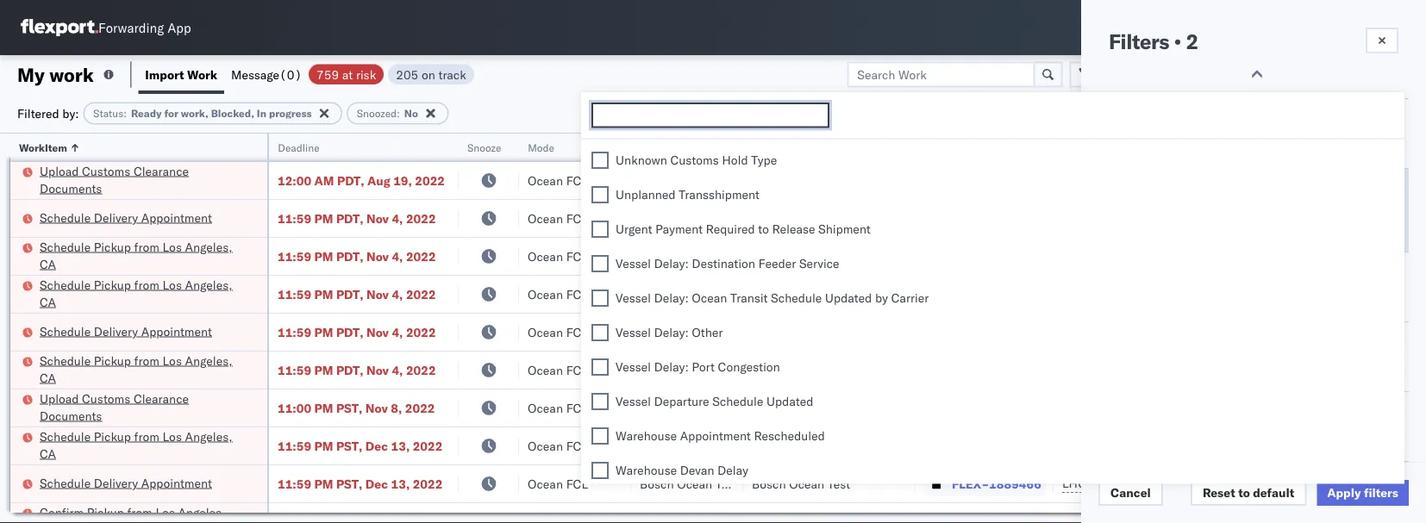 Task type: locate. For each thing, give the bounding box(es) containing it.
pm for second schedule pickup from los angeles, ca link from the bottom
[[314, 363, 333, 378]]

5 fcl from the top
[[566, 325, 588, 340]]

snoozed : no
[[357, 107, 418, 120]]

vessel for vessel delay: destination feeder service
[[616, 257, 651, 272]]

blocked,
[[211, 107, 254, 120]]

vessel up vessel delay: port congestion
[[616, 326, 651, 341]]

4 11:59 pm pdt, nov 4, 2022 from the top
[[278, 325, 436, 340]]

7 pm from the top
[[314, 439, 333, 454]]

warehouse left devan
[[616, 464, 677, 479]]

•
[[1174, 28, 1181, 54]]

3 schedule pickup from los angeles, ca link from the top
[[40, 352, 245, 387]]

from inside confirm pickup from los angeles, ca
[[127, 505, 152, 520]]

10 resize handle column header from the left
[[1395, 134, 1416, 523]]

vessel up 'vessel delay: other'
[[616, 291, 651, 306]]

1 delivery from the top
[[94, 210, 138, 225]]

2 upload from the top
[[40, 391, 79, 406]]

container numbers
[[1062, 134, 1109, 161]]

ocean fcl for 11:59 pm pdt, nov 4, 2022 schedule delivery appointment 'link'
[[528, 325, 588, 340]]

11:59 for third schedule pickup from los angeles, ca link from the bottom
[[278, 287, 311, 302]]

3 schedule delivery appointment button from the top
[[40, 475, 212, 494]]

1 vessel from the top
[[616, 257, 651, 272]]

4 resize handle column header from the left
[[611, 134, 631, 523]]

unplanned transshipment
[[616, 188, 760, 203]]

vessel delay: ocean transit schedule updated by carrier
[[616, 291, 929, 306]]

2 vessel from the top
[[616, 291, 651, 306]]

1 vertical spatial upload customs clearance documents
[[40, 391, 189, 423]]

uetu5238478
[[1155, 476, 1239, 491]]

7 fcl from the top
[[566, 401, 588, 416]]

1 dec from the top
[[366, 439, 388, 454]]

2 pst, from the top
[[336, 439, 363, 454]]

resize handle column header for workitem
[[247, 134, 267, 523]]

0 vertical spatial pst,
[[336, 401, 363, 416]]

bosch down the release
[[752, 249, 786, 264]]

delay: for destination
[[654, 257, 689, 272]]

pm for 1st schedule pickup from los angeles, ca link from the top
[[314, 249, 333, 264]]

1 vertical spatial dec
[[366, 476, 388, 492]]

pdt,
[[337, 173, 364, 188], [336, 211, 364, 226], [336, 249, 364, 264], [336, 287, 364, 302], [336, 325, 364, 340], [336, 363, 364, 378]]

bosch up vessel departure schedule updated
[[752, 363, 786, 378]]

congestion
[[718, 360, 780, 375]]

vessel left departure
[[616, 395, 651, 410]]

import work button
[[138, 55, 224, 94]]

0 vertical spatial warehouse
[[616, 429, 677, 444]]

1 4, from the top
[[392, 211, 403, 226]]

3 schedule pickup from los angeles, ca from the top
[[40, 353, 232, 385]]

0 horizontal spatial to
[[758, 222, 769, 237]]

0 vertical spatial schedule delivery appointment
[[40, 210, 212, 225]]

ready inside ready for customs clearance
[[1109, 120, 1145, 135]]

0 vertical spatial schedule delivery appointment button
[[40, 209, 212, 228]]

warehouse down departure
[[616, 429, 677, 444]]

vessel
[[616, 257, 651, 272], [616, 291, 651, 306], [616, 326, 651, 341], [616, 360, 651, 375], [616, 395, 651, 410]]

consignee button
[[743, 137, 899, 154]]

1 vertical spatial 13,
[[391, 476, 410, 492]]

2 dec from the top
[[366, 476, 388, 492]]

upload customs clearance documents link for 12:00
[[40, 163, 245, 197]]

2022 for second schedule pickup from los angeles, ca link from the bottom
[[406, 363, 436, 378]]

vessel for vessel delay: other
[[616, 326, 651, 341]]

delay: for ocean
[[654, 291, 689, 306]]

resize handle column header for deadline
[[438, 134, 459, 523]]

ocean fcl for third schedule pickup from los angeles, ca link from the bottom
[[528, 287, 588, 302]]

vessel down 'vessel delay: other'
[[616, 360, 651, 375]]

2 upload customs clearance documents button from the top
[[40, 390, 245, 426]]

upload customs clearance documents link
[[40, 163, 245, 197], [40, 390, 245, 425]]

schedule for 1st schedule pickup from los angeles, ca link from the bottom of the page
[[40, 429, 91, 444]]

4 schedule pickup from los angeles, ca button from the top
[[40, 428, 245, 464]]

2 - from the left
[[759, 173, 767, 188]]

snooze
[[467, 141, 501, 154]]

13,
[[391, 439, 410, 454], [391, 476, 410, 492]]

bosch down 'vessel delay: other'
[[640, 363, 674, 378]]

1 vertical spatial clearance
[[134, 163, 189, 179]]

None checkbox
[[592, 152, 609, 169], [592, 187, 609, 204], [592, 256, 609, 273], [592, 428, 609, 445], [592, 152, 609, 169], [592, 187, 609, 204], [592, 256, 609, 273], [592, 428, 609, 445]]

3 schedule delivery appointment from the top
[[40, 476, 212, 491]]

clearance
[[1109, 132, 1168, 147], [134, 163, 189, 179], [134, 391, 189, 406]]

-
[[752, 173, 759, 188], [759, 173, 767, 188]]

1 vertical spatial schedule delivery appointment link
[[40, 323, 212, 340]]

6 ocean fcl from the top
[[528, 363, 588, 378]]

delay: up 'vessel delay: other'
[[654, 291, 689, 306]]

1 vertical spatial updated
[[767, 395, 814, 410]]

8 resize handle column header from the left
[[1145, 134, 1166, 523]]

ocean fcl for 1st schedule pickup from los angeles, ca link from the bottom of the page
[[528, 439, 588, 454]]

work
[[49, 63, 94, 86]]

: left "no"
[[397, 107, 400, 120]]

1 11:59 pm pst, dec 13, 2022 from the top
[[278, 439, 443, 454]]

appointment
[[141, 210, 212, 225], [141, 324, 212, 339], [680, 429, 751, 444], [141, 476, 212, 491]]

3 schedule delivery appointment link from the top
[[40, 475, 212, 492]]

1 documents from the top
[[40, 181, 102, 196]]

numbers inside container numbers
[[1062, 148, 1105, 161]]

am
[[314, 173, 334, 188]]

0 vertical spatial upload customs clearance documents button
[[40, 163, 245, 199]]

numbers right mbl/mawb
[[1237, 141, 1280, 154]]

4 schedule pickup from los angeles, ca link from the top
[[40, 428, 245, 463]]

cancel
[[1111, 486, 1151, 501]]

2 vertical spatial delivery
[[94, 476, 138, 491]]

mode
[[528, 141, 554, 154]]

os button
[[1366, 8, 1406, 47]]

1 horizontal spatial numbers
[[1237, 141, 1280, 154]]

bosch up rescheduled
[[752, 401, 786, 416]]

los
[[163, 239, 182, 254], [163, 277, 182, 292], [163, 353, 182, 368], [163, 429, 182, 444], [156, 505, 175, 520]]

0 vertical spatial documents
[[40, 181, 102, 196]]

bosch down the --
[[752, 211, 786, 226]]

3 ocean fcl from the top
[[528, 249, 588, 264]]

2 schedule delivery appointment button from the top
[[40, 323, 212, 342]]

1 schedule pickup from los angeles, ca button from the top
[[40, 238, 245, 275]]

1 upload customs clearance documents from the top
[[40, 163, 189, 196]]

(0)
[[279, 67, 302, 82]]

0 vertical spatial 13,
[[391, 439, 410, 454]]

mode button
[[519, 137, 614, 154]]

warehouse for warehouse devan delay
[[616, 464, 677, 479]]

pst, for upload customs clearance documents
[[336, 401, 363, 416]]

client name button
[[631, 137, 726, 154]]

0 vertical spatial updated
[[825, 291, 872, 306]]

numbers for mbl/mawb numbers
[[1237, 141, 1280, 154]]

3 pm from the top
[[314, 287, 333, 302]]

carrier
[[891, 291, 929, 306]]

3 vessel from the top
[[616, 326, 651, 341]]

None checkbox
[[592, 221, 609, 238], [592, 290, 609, 307], [592, 325, 609, 342], [592, 359, 609, 376], [592, 394, 609, 411], [592, 463, 609, 480], [592, 221, 609, 238], [592, 290, 609, 307], [592, 325, 609, 342], [592, 359, 609, 376], [592, 394, 609, 411], [592, 463, 609, 480]]

2 schedule delivery appointment link from the top
[[40, 323, 212, 340]]

bosch right delay
[[752, 476, 786, 492]]

2022 for 1st schedule pickup from los angeles, ca link from the top
[[406, 249, 436, 264]]

None text field
[[598, 109, 828, 124]]

upload customs clearance documents button for 11:00 pm pst, nov 8, 2022
[[40, 390, 245, 426]]

1 upload customs clearance documents link from the top
[[40, 163, 245, 197]]

ocean fcl for 11:00's upload customs clearance documents link
[[528, 401, 588, 416]]

updated left by
[[825, 291, 872, 306]]

11:59 pm pst, dec 13, 2022
[[278, 439, 443, 454], [278, 476, 443, 492]]

pm for 1st schedule pickup from los angeles, ca link from the bottom of the page
[[314, 439, 333, 454]]

vessel for vessel delay: ocean transit schedule updated by carrier
[[616, 291, 651, 306]]

delay: left other
[[654, 326, 689, 341]]

schedule pickup from los angeles, ca link
[[40, 238, 245, 273], [40, 276, 245, 311], [40, 352, 245, 387], [40, 428, 245, 463]]

9 resize handle column header from the left
[[1361, 134, 1382, 523]]

nov
[[367, 211, 389, 226], [367, 249, 389, 264], [367, 287, 389, 302], [367, 325, 389, 340], [367, 363, 389, 378], [366, 401, 388, 416]]

2 delay: from the top
[[654, 291, 689, 306]]

bosch ocean test
[[640, 211, 738, 226], [752, 211, 851, 226], [640, 249, 738, 264], [752, 249, 851, 264], [640, 287, 738, 302], [752, 287, 851, 302], [640, 325, 738, 340], [640, 363, 738, 378], [752, 363, 851, 378], [640, 401, 738, 416], [752, 401, 851, 416], [640, 439, 738, 454], [752, 439, 851, 454], [640, 476, 738, 492], [752, 476, 851, 492]]

angeles,
[[185, 239, 232, 254], [185, 277, 232, 292], [185, 353, 232, 368], [185, 429, 232, 444], [178, 505, 225, 520]]

2 upload customs clearance documents from the top
[[40, 391, 189, 423]]

3 4, from the top
[[392, 287, 403, 302]]

5 pm from the top
[[314, 363, 333, 378]]

1 horizontal spatial :
[[397, 107, 400, 120]]

5 ocean fcl from the top
[[528, 325, 588, 340]]

other
[[692, 326, 723, 341]]

1 upload from the top
[[40, 163, 79, 179]]

pm
[[314, 211, 333, 226], [314, 249, 333, 264], [314, 287, 333, 302], [314, 325, 333, 340], [314, 363, 333, 378], [314, 401, 333, 416], [314, 439, 333, 454], [314, 476, 333, 492]]

0 vertical spatial schedule delivery appointment link
[[40, 209, 212, 226]]

1 warehouse from the top
[[616, 429, 677, 444]]

bosch
[[640, 211, 674, 226], [752, 211, 786, 226], [640, 249, 674, 264], [752, 249, 786, 264], [640, 287, 674, 302], [752, 287, 786, 302], [640, 325, 674, 340], [640, 363, 674, 378], [752, 363, 786, 378], [640, 401, 674, 416], [752, 401, 786, 416], [640, 439, 674, 454], [752, 439, 786, 454], [640, 476, 674, 492], [752, 476, 786, 492]]

schedule
[[40, 210, 91, 225], [40, 239, 91, 254], [40, 277, 91, 292], [771, 291, 822, 306], [40, 324, 91, 339], [40, 353, 91, 368], [713, 395, 764, 410], [40, 429, 91, 444], [40, 476, 91, 491]]

: for snoozed
[[397, 107, 400, 120]]

message (0)
[[231, 67, 302, 82]]

1 horizontal spatial ready
[[1109, 120, 1145, 135]]

2 13, from the top
[[391, 476, 410, 492]]

apply filters button
[[1317, 480, 1409, 506]]

1 delay: from the top
[[654, 257, 689, 272]]

0 horizontal spatial updated
[[767, 395, 814, 410]]

5 resize handle column header from the left
[[723, 134, 743, 523]]

to inside button
[[1239, 486, 1250, 501]]

vessel delay: destination feeder service
[[616, 257, 840, 272]]

to
[[758, 222, 769, 237], [1239, 486, 1250, 501]]

1 vertical spatial to
[[1239, 486, 1250, 501]]

schedule delivery appointment button
[[40, 209, 212, 228], [40, 323, 212, 342], [40, 475, 212, 494]]

type
[[751, 153, 777, 168]]

0 vertical spatial upload
[[40, 163, 79, 179]]

customs inside ready for customs clearance
[[1170, 120, 1221, 135]]

resize handle column header for container numbers
[[1145, 134, 1166, 523]]

container
[[1062, 134, 1109, 147]]

upload customs clearance documents for 12:00 am pdt, aug 19, 2022
[[40, 163, 189, 196]]

test
[[716, 211, 738, 226], [828, 211, 851, 226], [716, 249, 738, 264], [828, 249, 851, 264], [716, 287, 738, 302], [828, 287, 851, 302], [716, 325, 738, 340], [716, 363, 738, 378], [828, 363, 851, 378], [716, 401, 738, 416], [828, 401, 851, 416], [716, 439, 738, 454], [828, 439, 851, 454], [716, 476, 738, 492], [828, 476, 851, 492]]

0 vertical spatial 11:59 pm pst, dec 13, 2022
[[278, 439, 443, 454]]

upload for 12:00 am pdt, aug 19, 2022
[[40, 163, 79, 179]]

to left the release
[[758, 222, 769, 237]]

schedule for 11:59 pm pst, dec 13, 2022 schedule delivery appointment 'link'
[[40, 476, 91, 491]]

2 vertical spatial clearance
[[134, 391, 189, 406]]

1 vertical spatial delivery
[[94, 324, 138, 339]]

port
[[692, 360, 715, 375]]

2022 for 11:00's upload customs clearance documents link
[[405, 401, 435, 416]]

schedule delivery appointment link for 11:59 pm pst, dec 13, 2022
[[40, 475, 212, 492]]

3 11:59 from the top
[[278, 287, 311, 302]]

dec
[[366, 439, 388, 454], [366, 476, 388, 492]]

2 upload customs clearance documents link from the top
[[40, 390, 245, 425]]

upload customs clearance documents for 11:00 pm pst, nov 8, 2022
[[40, 391, 189, 423]]

2 11:59 pm pdt, nov 4, 2022 from the top
[[278, 249, 436, 264]]

numbers
[[1237, 141, 1280, 154], [1062, 148, 1105, 161]]

9 fcl from the top
[[566, 476, 588, 492]]

1 vertical spatial documents
[[40, 408, 102, 423]]

2 : from the left
[[397, 107, 400, 120]]

resize handle column header for client name
[[723, 134, 743, 523]]

1 resize handle column header from the left
[[247, 134, 267, 523]]

resize handle column header for mbl/mawb numbers
[[1361, 134, 1382, 523]]

1 vertical spatial upload customs clearance documents button
[[40, 390, 245, 426]]

: for status
[[124, 107, 127, 120]]

app
[[167, 19, 191, 36]]

documents
[[40, 181, 102, 196], [40, 408, 102, 423]]

bosch down vessel delay: port congestion
[[640, 401, 674, 416]]

6 pm from the top
[[314, 401, 333, 416]]

resize handle column header
[[247, 134, 267, 523], [438, 134, 459, 523], [498, 134, 519, 523], [611, 134, 631, 523], [723, 134, 743, 523], [895, 134, 916, 523], [1033, 134, 1054, 523], [1145, 134, 1166, 523], [1361, 134, 1382, 523], [1395, 134, 1416, 523]]

3 pst, from the top
[[336, 476, 363, 492]]

schedule pickup from los angeles, ca
[[40, 239, 232, 272], [40, 277, 232, 310], [40, 353, 232, 385], [40, 429, 232, 461]]

payment
[[656, 222, 703, 237]]

2 vertical spatial schedule delivery appointment button
[[40, 475, 212, 494]]

1 pm from the top
[[314, 211, 333, 226]]

confirm
[[40, 505, 84, 520]]

deadline button
[[269, 137, 442, 154]]

13, for schedule pickup from los angeles, ca
[[391, 439, 410, 454]]

4 pm from the top
[[314, 325, 333, 340]]

7 resize handle column header from the left
[[1033, 134, 1054, 523]]

2 warehouse from the top
[[616, 464, 677, 479]]

appointment for 1st schedule delivery appointment 'link' from the top
[[141, 210, 212, 225]]

0 vertical spatial delivery
[[94, 210, 138, 225]]

mbl/mawb
[[1175, 141, 1235, 154]]

7 11:59 from the top
[[278, 476, 311, 492]]

schedule for 11:59 pm pdt, nov 4, 2022 schedule delivery appointment 'link'
[[40, 324, 91, 339]]

consignee up the --
[[752, 141, 802, 154]]

2 pm from the top
[[314, 249, 333, 264]]

5 11:59 from the top
[[278, 363, 311, 378]]

bosch up 'vessel delay: other'
[[640, 287, 674, 302]]

upload for 11:00 pm pst, nov 8, 2022
[[40, 391, 79, 406]]

1 11:59 pm pdt, nov 4, 2022 from the top
[[278, 211, 436, 226]]

0 horizontal spatial :
[[124, 107, 127, 120]]

required
[[706, 222, 755, 237]]

12:00 am pdt, aug 19, 2022
[[278, 173, 445, 188]]

4,
[[392, 211, 403, 226], [392, 249, 403, 264], [392, 287, 403, 302], [392, 325, 403, 340], [392, 363, 403, 378]]

feeder
[[759, 257, 796, 272]]

filtered
[[17, 106, 59, 121]]

import
[[145, 67, 184, 82]]

8 pm from the top
[[314, 476, 333, 492]]

vessel delay: port congestion
[[616, 360, 780, 375]]

0 horizontal spatial numbers
[[1062, 148, 1105, 161]]

0 vertical spatial clearance
[[1109, 132, 1168, 147]]

client
[[640, 141, 668, 154]]

1 pst, from the top
[[336, 401, 363, 416]]

schedule delivery appointment button for 11:59 pm pdt, nov 4, 2022
[[40, 323, 212, 342]]

3 fcl from the top
[[566, 249, 588, 264]]

: up workitem button
[[124, 107, 127, 120]]

3 ca from the top
[[40, 370, 56, 385]]

0 vertical spatial upload customs clearance documents
[[40, 163, 189, 196]]

ready for customs clearance
[[1109, 120, 1221, 147]]

devan
[[680, 464, 714, 479]]

updated up rescheduled
[[767, 395, 814, 410]]

2 vertical spatial schedule delivery appointment link
[[40, 475, 212, 492]]

lhuu7894563, uetu5238478
[[1062, 476, 1239, 491]]

resize handle column header for consignee
[[895, 134, 916, 523]]

updated
[[825, 291, 872, 306], [767, 395, 814, 410]]

9 ocean fcl from the top
[[528, 476, 588, 492]]

1 vertical spatial 11:59 pm pst, dec 13, 2022
[[278, 476, 443, 492]]

schedule for second schedule pickup from los angeles, ca link from the bottom
[[40, 353, 91, 368]]

2 11:59 pm pst, dec 13, 2022 from the top
[[278, 476, 443, 492]]

1 vertical spatial schedule delivery appointment button
[[40, 323, 212, 342]]

2 vertical spatial pst,
[[336, 476, 363, 492]]

1 horizontal spatial updated
[[825, 291, 872, 306]]

numbers inside mbl/mawb numbers button
[[1237, 141, 1280, 154]]

1 horizontal spatial to
[[1239, 486, 1250, 501]]

at
[[342, 67, 353, 82]]

4 vessel from the top
[[616, 360, 651, 375]]

numbers down container
[[1062, 148, 1105, 161]]

transshipment
[[679, 188, 760, 203]]

3 delivery from the top
[[94, 476, 138, 491]]

los inside confirm pickup from los angeles, ca
[[156, 505, 175, 520]]

0 vertical spatial upload customs clearance documents link
[[40, 163, 245, 197]]

delivery for 11:59 pm pst, dec 13, 2022
[[94, 476, 138, 491]]

pm for 11:00's upload customs clearance documents link
[[314, 401, 333, 416]]

numbers for container numbers
[[1062, 148, 1105, 161]]

schedule delivery appointment link
[[40, 209, 212, 226], [40, 323, 212, 340], [40, 475, 212, 492]]

1 ocean fcl from the top
[[528, 173, 588, 188]]

5 vessel from the top
[[616, 395, 651, 410]]

1 vertical spatial schedule delivery appointment
[[40, 324, 212, 339]]

2 documents from the top
[[40, 408, 102, 423]]

1 vertical spatial upload
[[40, 391, 79, 406]]

1 vertical spatial warehouse
[[616, 464, 677, 479]]

clearance inside ready for customs clearance
[[1109, 132, 1168, 147]]

6 resize handle column header from the left
[[895, 134, 916, 523]]

delay: down payment at top
[[654, 257, 689, 272]]

0 vertical spatial to
[[758, 222, 769, 237]]

status : ready for work, blocked, in progress
[[93, 107, 312, 120]]

pdt, for second schedule pickup from los angeles, ca link from the bottom
[[336, 363, 364, 378]]

2 vertical spatial schedule delivery appointment
[[40, 476, 212, 491]]

6 11:59 from the top
[[278, 439, 311, 454]]

11:59
[[278, 211, 311, 226], [278, 249, 311, 264], [278, 287, 311, 302], [278, 325, 311, 340], [278, 363, 311, 378], [278, 439, 311, 454], [278, 476, 311, 492]]

to right reset
[[1239, 486, 1250, 501]]

0 vertical spatial dec
[[366, 439, 388, 454]]

4 delay: from the top
[[654, 360, 689, 375]]

upload customs clearance documents link for 11:00
[[40, 390, 245, 425]]

vessel down urgent
[[616, 257, 651, 272]]

4 11:59 from the top
[[278, 325, 311, 340]]

1 vertical spatial pst,
[[336, 439, 363, 454]]

dec for schedule pickup from los angeles, ca
[[366, 439, 388, 454]]

4 ocean fcl from the top
[[528, 287, 588, 302]]

8 ocean fcl from the top
[[528, 439, 588, 454]]

pdt, for upload customs clearance documents link for 12:00
[[337, 173, 364, 188]]

1 vertical spatial upload customs clearance documents link
[[40, 390, 245, 425]]

delay: left port
[[654, 360, 689, 375]]

upload customs clearance documents button
[[40, 163, 245, 199], [40, 390, 245, 426]]

2 resize handle column header from the left
[[438, 134, 459, 523]]

flexport. image
[[21, 19, 98, 36]]

3 delay: from the top
[[654, 326, 689, 341]]

dec for schedule delivery appointment
[[366, 476, 388, 492]]

consignee down type
[[723, 173, 781, 188]]

0 vertical spatial consignee
[[752, 141, 802, 154]]



Task type: describe. For each thing, give the bounding box(es) containing it.
3 11:59 pm pdt, nov 4, 2022 from the top
[[278, 287, 436, 302]]

forwarding app link
[[21, 19, 191, 36]]

vessel for vessel delay: port congestion
[[616, 360, 651, 375]]

schedule for third schedule pickup from los angeles, ca link from the bottom
[[40, 277, 91, 292]]

flex id button
[[916, 137, 1037, 154]]

4 4, from the top
[[392, 325, 403, 340]]

pst, for schedule pickup from los angeles, ca
[[336, 439, 363, 454]]

my
[[17, 63, 45, 86]]

resize handle column header for flex id
[[1033, 134, 1054, 523]]

abcdefg78456546
[[1175, 476, 1290, 492]]

appointment for 11:59 pm pst, dec 13, 2022 schedule delivery appointment 'link'
[[141, 476, 212, 491]]

confirm pickup from los angeles, ca
[[40, 505, 225, 523]]

flex
[[924, 141, 944, 154]]

759
[[317, 67, 339, 82]]

1 schedule pickup from los angeles, ca from the top
[[40, 239, 232, 272]]

filters
[[1109, 28, 1169, 54]]

205 on track
[[396, 67, 466, 82]]

schedule for 1st schedule delivery appointment 'link' from the top
[[40, 210, 91, 225]]

1 - from the left
[[752, 173, 759, 188]]

on
[[422, 67, 435, 82]]

flexport demo consignee
[[640, 173, 781, 188]]

risk
[[356, 67, 376, 82]]

2 4, from the top
[[392, 249, 403, 264]]

by
[[875, 291, 888, 306]]

confirm pickup from los angeles, ca link
[[40, 504, 245, 523]]

1 schedule pickup from los angeles, ca link from the top
[[40, 238, 245, 273]]

2 schedule pickup from los angeles, ca button from the top
[[40, 276, 245, 313]]

1 schedule delivery appointment from the top
[[40, 210, 212, 225]]

pdt, for third schedule pickup from los angeles, ca link from the bottom
[[336, 287, 364, 302]]

ca inside confirm pickup from los angeles, ca
[[40, 522, 56, 523]]

service
[[799, 257, 840, 272]]

clearance for flexport demo consignee
[[134, 163, 189, 179]]

5 11:59 pm pdt, nov 4, 2022 from the top
[[278, 363, 436, 378]]

2022 for third schedule pickup from los angeles, ca link from the bottom
[[406, 287, 436, 302]]

filters • 2
[[1109, 28, 1199, 54]]

1 fcl from the top
[[566, 173, 588, 188]]

apply
[[1327, 486, 1361, 501]]

id
[[947, 141, 957, 154]]

bosch down the feeder
[[752, 287, 786, 302]]

bosch left devan
[[640, 476, 674, 492]]

schedule delivery appointment for 11:59 pm pdt, nov 4, 2022
[[40, 324, 212, 339]]

pdt, for 11:59 pm pdt, nov 4, 2022 schedule delivery appointment 'link'
[[336, 325, 364, 340]]

pm for third schedule pickup from los angeles, ca link from the bottom
[[314, 287, 333, 302]]

delay: for other
[[654, 326, 689, 341]]

status
[[93, 107, 124, 120]]

11:59 pm pst, dec 13, 2022 for schedule delivery appointment
[[278, 476, 443, 492]]

appointment for 11:59 pm pdt, nov 4, 2022 schedule delivery appointment 'link'
[[141, 324, 212, 339]]

Search Shipments (/) text field
[[1096, 15, 1263, 41]]

2 schedule pickup from los angeles, ca link from the top
[[40, 276, 245, 311]]

bosch up the warehouse devan delay
[[640, 439, 674, 454]]

bosch down unplanned
[[640, 211, 674, 226]]

import work
[[145, 67, 217, 82]]

1 schedule delivery appointment button from the top
[[40, 209, 212, 228]]

11:59 for 11:59 pm pst, dec 13, 2022 schedule delivery appointment 'link'
[[278, 476, 311, 492]]

1 schedule delivery appointment link from the top
[[40, 209, 212, 226]]

2
[[1186, 28, 1199, 54]]

documents for 12:00 am pdt, aug 19, 2022
[[40, 181, 102, 196]]

by:
[[62, 106, 79, 121]]

reset to default
[[1203, 486, 1295, 501]]

filtered by:
[[17, 106, 79, 121]]

2022 for 1st schedule pickup from los angeles, ca link from the bottom of the page
[[413, 439, 443, 454]]

my work
[[17, 63, 94, 86]]

urgent
[[616, 222, 652, 237]]

mbl/mawb numbers button
[[1166, 137, 1364, 154]]

13, for schedule delivery appointment
[[391, 476, 410, 492]]

os
[[1378, 21, 1394, 34]]

1 ca from the top
[[40, 257, 56, 272]]

delay: for port
[[654, 360, 689, 375]]

shipment
[[819, 222, 871, 237]]

bosch down vessel departure schedule updated
[[752, 439, 786, 454]]

documents for 11:00 pm pst, nov 8, 2022
[[40, 408, 102, 423]]

8,
[[391, 401, 402, 416]]

pm for 11:59 pm pst, dec 13, 2022 schedule delivery appointment 'link'
[[314, 476, 333, 492]]

delay
[[718, 464, 749, 479]]

message
[[231, 67, 279, 82]]

warehouse appointment rescheduled
[[616, 429, 825, 444]]

3 schedule pickup from los angeles, ca button from the top
[[40, 352, 245, 388]]

bosch down payment at top
[[640, 249, 674, 264]]

ocean fcl for 11:59 pm pst, dec 13, 2022 schedule delivery appointment 'link'
[[528, 476, 588, 492]]

11:00
[[278, 401, 311, 416]]

work
[[187, 67, 217, 82]]

--
[[752, 173, 767, 188]]

unknown customs hold type
[[616, 153, 777, 168]]

vessel for vessel departure schedule updated
[[616, 395, 651, 410]]

11:59 for 1st schedule pickup from los angeles, ca link from the bottom of the page
[[278, 439, 311, 454]]

release
[[772, 222, 815, 237]]

work,
[[181, 107, 208, 120]]

4 fcl from the top
[[566, 287, 588, 302]]

2 schedule pickup from los angeles, ca from the top
[[40, 277, 232, 310]]

Search Work text field
[[847, 62, 1035, 88]]

consignee inside consignee button
[[752, 141, 802, 154]]

ocean fcl for 1st schedule pickup from los angeles, ca link from the top
[[528, 249, 588, 264]]

hold
[[722, 153, 748, 168]]

schedule delivery appointment link for 11:59 pm pdt, nov 4, 2022
[[40, 323, 212, 340]]

upload customs clearance documents button for 12:00 am pdt, aug 19, 2022
[[40, 163, 245, 199]]

snoozed
[[357, 107, 397, 120]]

ocean fcl for second schedule pickup from los angeles, ca link from the bottom
[[528, 363, 588, 378]]

1889466
[[989, 476, 1042, 492]]

deadline
[[278, 141, 319, 154]]

ocean fcl for upload customs clearance documents link for 12:00
[[528, 173, 588, 188]]

6 fcl from the top
[[566, 363, 588, 378]]

pdt, for 1st schedule pickup from los angeles, ca link from the top
[[336, 249, 364, 264]]

rescheduled
[[754, 429, 825, 444]]

aug
[[367, 173, 390, 188]]

8 fcl from the top
[[566, 439, 588, 454]]

for
[[1148, 120, 1167, 135]]

for
[[164, 107, 178, 120]]

4 schedule pickup from los angeles, ca from the top
[[40, 429, 232, 461]]

default
[[1253, 486, 1295, 501]]

demo
[[688, 173, 720, 188]]

5 4, from the top
[[392, 363, 403, 378]]

flex-1889466
[[952, 476, 1042, 492]]

pst, for schedule delivery appointment
[[336, 476, 363, 492]]

apply filters
[[1327, 486, 1399, 501]]

confirm pickup from los angeles, ca button
[[40, 504, 245, 523]]

205
[[396, 67, 418, 82]]

flex-
[[952, 476, 989, 492]]

0 horizontal spatial ready
[[131, 107, 162, 120]]

reset to default button
[[1191, 480, 1307, 506]]

departure
[[654, 395, 709, 410]]

reset
[[1203, 486, 1236, 501]]

2022 for 11:59 pm pdt, nov 4, 2022 schedule delivery appointment 'link'
[[406, 325, 436, 340]]

delivery for 11:59 pm pdt, nov 4, 2022
[[94, 324, 138, 339]]

11:59 for 11:59 pm pdt, nov 4, 2022 schedule delivery appointment 'link'
[[278, 325, 311, 340]]

2 ca from the top
[[40, 295, 56, 310]]

2 ocean fcl from the top
[[528, 211, 588, 226]]

1 vertical spatial consignee
[[723, 173, 781, 188]]

11:59 pm pst, dec 13, 2022 for schedule pickup from los angeles, ca
[[278, 439, 443, 454]]

pm for 11:59 pm pdt, nov 4, 2022 schedule delivery appointment 'link'
[[314, 325, 333, 340]]

3 resize handle column header from the left
[[498, 134, 519, 523]]

angeles, inside confirm pickup from los angeles, ca
[[178, 505, 225, 520]]

4 ca from the top
[[40, 446, 56, 461]]

12:00
[[278, 173, 311, 188]]

mbl/mawb numbers
[[1175, 141, 1280, 154]]

forwarding
[[98, 19, 164, 36]]

transit
[[730, 291, 768, 306]]

no
[[404, 107, 418, 120]]

2 fcl from the top
[[566, 211, 588, 226]]

operato
[[1390, 141, 1426, 154]]

vessel delay: other
[[616, 326, 723, 341]]

1 11:59 from the top
[[278, 211, 311, 226]]

2022 for 11:59 pm pst, dec 13, 2022 schedule delivery appointment 'link'
[[413, 476, 443, 492]]

2022 for upload customs clearance documents link for 12:00
[[415, 173, 445, 188]]

resize handle column header for mode
[[611, 134, 631, 523]]

schedule delivery appointment button for 11:59 pm pst, dec 13, 2022
[[40, 475, 212, 494]]

workitem
[[19, 141, 67, 154]]

bosch left other
[[640, 325, 674, 340]]

schedule delivery appointment for 11:59 pm pst, dec 13, 2022
[[40, 476, 212, 491]]

schedule for 1st schedule pickup from los angeles, ca link from the top
[[40, 239, 91, 254]]

warehouse for warehouse appointment rescheduled
[[616, 429, 677, 444]]

track
[[438, 67, 466, 82]]

clearance for bosch ocean test
[[134, 391, 189, 406]]

container numbers button
[[1054, 130, 1149, 161]]

name
[[670, 141, 698, 154]]

pickup inside confirm pickup from los angeles, ca
[[87, 505, 124, 520]]

11:59 for 1st schedule pickup from los angeles, ca link from the top
[[278, 249, 311, 264]]

11:59 for second schedule pickup from los angeles, ca link from the bottom
[[278, 363, 311, 378]]



Task type: vqa. For each thing, say whether or not it's contained in the screenshot.


